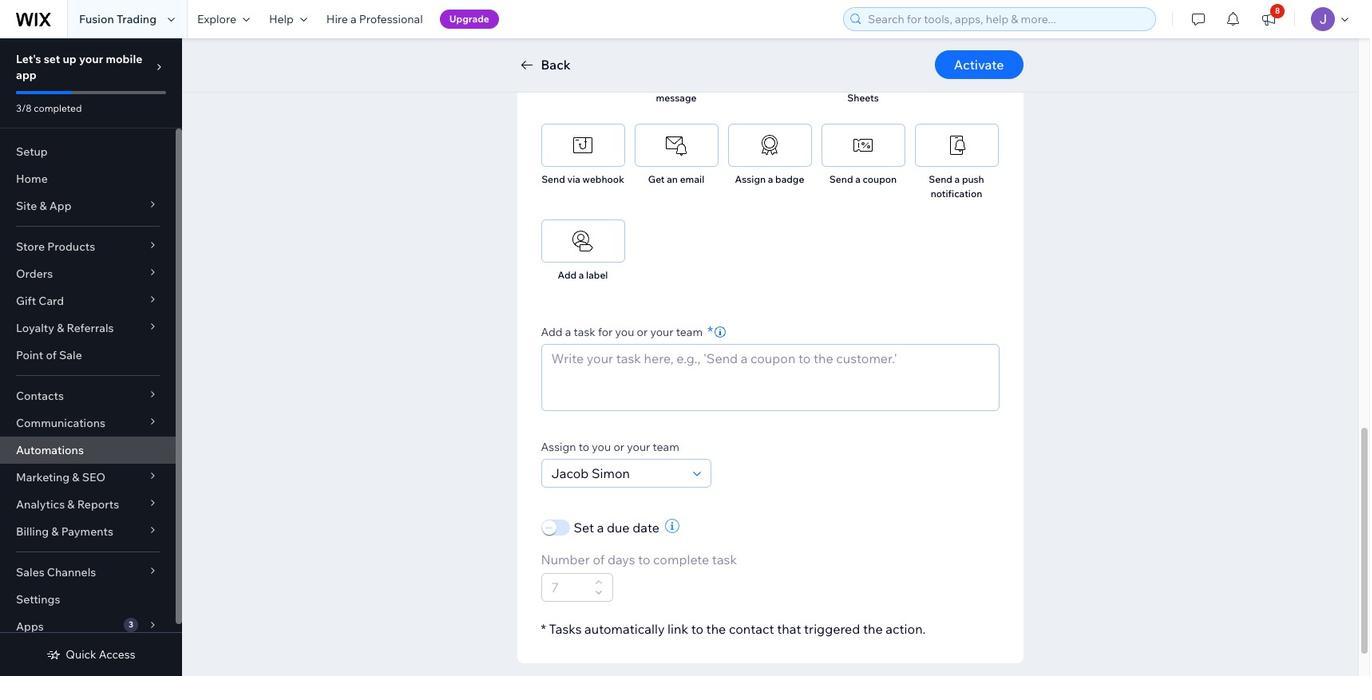 Task type: vqa. For each thing, say whether or not it's contained in the screenshot.
Customize
no



Task type: locate. For each thing, give the bounding box(es) containing it.
add a task for you or your team *
[[541, 323, 713, 341]]

& for analytics
[[67, 498, 75, 512]]

assign
[[735, 173, 766, 185], [541, 440, 576, 454]]

2 horizontal spatial task
[[780, 77, 800, 89]]

task
[[780, 77, 800, 89], [574, 325, 596, 339], [712, 552, 737, 568]]

of left days
[[593, 552, 605, 568]]

& left seo in the left of the page
[[72, 470, 80, 485]]

notification
[[931, 188, 983, 200]]

8 button
[[1252, 0, 1287, 38]]

category image up assign a badge
[[758, 133, 782, 157]]

0 vertical spatial of
[[46, 348, 57, 363]]

trading
[[117, 12, 157, 26]]

0 horizontal spatial you
[[592, 440, 611, 454]]

set a due date
[[574, 520, 660, 536]]

update
[[829, 77, 862, 89]]

connect
[[916, 77, 955, 89]]

marketing & seo button
[[0, 464, 176, 491]]

a inside send a chat message
[[676, 77, 681, 89]]

team inside the 'add a task for you or your team *'
[[676, 325, 703, 339]]

billing & payments button
[[0, 518, 176, 546]]

& right billing
[[51, 525, 59, 539]]

& for billing
[[51, 525, 59, 539]]

gift card button
[[0, 288, 176, 315]]

a for create a task
[[773, 77, 778, 89]]

& inside "popup button"
[[39, 199, 47, 213]]

task right create at top right
[[780, 77, 800, 89]]

tasks
[[549, 621, 582, 637]]

an for get
[[667, 173, 678, 185]]

*
[[708, 323, 713, 341], [541, 621, 546, 637]]

& right the site
[[39, 199, 47, 213]]

the left action.
[[863, 621, 883, 637]]

None number field
[[547, 574, 590, 601]]

0 horizontal spatial the
[[707, 621, 726, 637]]

0 vertical spatial an
[[577, 77, 588, 89]]

add a label
[[558, 269, 608, 281]]

activate
[[954, 57, 1004, 73]]

1 horizontal spatial of
[[593, 552, 605, 568]]

category image right back
[[571, 38, 595, 62]]

your inside let's set up your mobile app
[[79, 52, 103, 66]]

send for send a push notification
[[929, 173, 953, 185]]

& left reports
[[67, 498, 75, 512]]

1 horizontal spatial you
[[615, 325, 635, 339]]

send via webhook
[[542, 173, 625, 185]]

0 vertical spatial task
[[780, 77, 800, 89]]

the
[[707, 621, 726, 637], [863, 621, 883, 637]]

1 vertical spatial email
[[680, 173, 705, 185]]

a for add a task for you or your team *
[[565, 325, 571, 339]]

help button
[[260, 0, 317, 38]]

add left for
[[541, 325, 563, 339]]

category image
[[571, 38, 595, 62], [758, 38, 782, 62], [665, 133, 689, 157], [851, 133, 875, 157], [571, 229, 595, 253]]

contact
[[729, 621, 774, 637]]

a right create at top right
[[773, 77, 778, 89]]

let's set up your mobile app
[[16, 52, 142, 82]]

sales channels button
[[0, 559, 176, 586]]

category image up "create a task"
[[758, 38, 782, 62]]

a
[[351, 12, 357, 26], [676, 77, 681, 89], [773, 77, 778, 89], [768, 173, 774, 185], [856, 173, 861, 185], [955, 173, 960, 185], [579, 269, 584, 281], [565, 325, 571, 339], [597, 520, 604, 536]]

site & app button
[[0, 192, 176, 220]]

the left contact
[[707, 621, 726, 637]]

gift card
[[16, 294, 64, 308]]

get
[[648, 173, 665, 185]]

1 horizontal spatial an
[[667, 173, 678, 185]]

& inside popup button
[[51, 525, 59, 539]]

assign for assign to you or your team
[[541, 440, 576, 454]]

team
[[676, 325, 703, 339], [653, 440, 680, 454]]

send inside send a chat message
[[650, 77, 674, 89]]

due
[[607, 520, 630, 536]]

0 vertical spatial add
[[558, 269, 577, 281]]

0 vertical spatial team
[[676, 325, 703, 339]]

1 vertical spatial you
[[592, 440, 611, 454]]

* up write your task here, e.g., 'send a coupon to the customer.' text box
[[708, 323, 713, 341]]

send a chat message
[[650, 77, 703, 104]]

send left the via
[[542, 173, 565, 185]]

store
[[16, 240, 45, 254]]

None field
[[547, 460, 688, 487]]

send left coupon
[[830, 173, 853, 185]]

category image up update
[[851, 38, 875, 62]]

category image
[[665, 38, 689, 62], [851, 38, 875, 62], [945, 38, 969, 62], [571, 133, 595, 157], [758, 133, 782, 157], [945, 133, 969, 157]]

1 vertical spatial add
[[541, 325, 563, 339]]

1 vertical spatial or
[[614, 440, 625, 454]]

add inside the 'add a task for you or your team *'
[[541, 325, 563, 339]]

send up notification
[[929, 173, 953, 185]]

send up "message"
[[650, 77, 674, 89]]

category image for get an email
[[665, 133, 689, 157]]

communications
[[16, 416, 105, 431]]

& for site
[[39, 199, 47, 213]]

point
[[16, 348, 43, 363]]

1 vertical spatial your
[[650, 325, 674, 339]]

0 horizontal spatial of
[[46, 348, 57, 363]]

of left sale
[[46, 348, 57, 363]]

1 vertical spatial an
[[667, 173, 678, 185]]

category image up the send a coupon
[[851, 133, 875, 157]]

let's
[[16, 52, 41, 66]]

1 horizontal spatial email
[[680, 173, 705, 185]]

category image up get an email
[[665, 133, 689, 157]]

email right get on the left top of page
[[680, 173, 705, 185]]

0 horizontal spatial task
[[574, 325, 596, 339]]

of for sale
[[46, 348, 57, 363]]

0 horizontal spatial an
[[577, 77, 588, 89]]

add left label
[[558, 269, 577, 281]]

Search for tools, apps, help & more... field
[[863, 8, 1151, 30]]

send down back
[[551, 77, 575, 89]]

a inside send a push notification
[[955, 173, 960, 185]]

0 horizontal spatial assign
[[541, 440, 576, 454]]

3/8 completed
[[16, 102, 82, 114]]

a left coupon
[[856, 173, 861, 185]]

get an email
[[648, 173, 705, 185]]

quick access button
[[47, 648, 136, 662]]

& right 'loyalty'
[[57, 321, 64, 335]]

back button
[[517, 55, 571, 74]]

1 horizontal spatial *
[[708, 323, 713, 341]]

your inside the 'add a task for you or your team *'
[[650, 325, 674, 339]]

* left tasks
[[541, 621, 546, 637]]

0 horizontal spatial or
[[614, 440, 625, 454]]

contacts
[[16, 389, 64, 403]]

a for set a due date
[[597, 520, 604, 536]]

of inside 'sidebar' element
[[46, 348, 57, 363]]

send for send a coupon
[[830, 173, 853, 185]]

set
[[574, 520, 594, 536]]

date
[[633, 520, 660, 536]]

update google sheets
[[829, 77, 898, 104]]

loyalty & referrals button
[[0, 315, 176, 342]]

email left send a chat message
[[590, 77, 615, 89]]

analytics & reports
[[16, 498, 119, 512]]

an
[[577, 77, 588, 89], [667, 173, 678, 185]]

1 vertical spatial of
[[593, 552, 605, 568]]

app
[[49, 199, 72, 213]]

a left label
[[579, 269, 584, 281]]

task for create a task
[[780, 77, 800, 89]]

a up "message"
[[676, 77, 681, 89]]

a up notification
[[955, 173, 960, 185]]

referrals
[[67, 321, 114, 335]]

1 vertical spatial *
[[541, 621, 546, 637]]

task right complete
[[712, 552, 737, 568]]

send an email
[[551, 77, 615, 89]]

email
[[590, 77, 615, 89], [680, 173, 705, 185]]

a inside the 'add a task for you or your team *'
[[565, 325, 571, 339]]

0 vertical spatial you
[[615, 325, 635, 339]]

analytics
[[16, 498, 65, 512]]

connect to zapier
[[916, 77, 997, 89]]

point of sale link
[[0, 342, 176, 369]]

category image up connect to zapier
[[945, 38, 969, 62]]

products
[[47, 240, 95, 254]]

0 vertical spatial email
[[590, 77, 615, 89]]

add
[[558, 269, 577, 281], [541, 325, 563, 339]]

assign a badge
[[735, 173, 805, 185]]

orders button
[[0, 260, 176, 288]]

8
[[1276, 6, 1281, 16]]

2 vertical spatial task
[[712, 552, 737, 568]]

completed
[[34, 102, 82, 114]]

days
[[608, 552, 635, 568]]

1 vertical spatial task
[[574, 325, 596, 339]]

hire a professional link
[[317, 0, 433, 38]]

task inside the 'add a task for you or your team *'
[[574, 325, 596, 339]]

site
[[16, 199, 37, 213]]

0 horizontal spatial email
[[590, 77, 615, 89]]

category image up "add a label" on the top of page
[[571, 229, 595, 253]]

& inside dropdown button
[[72, 470, 80, 485]]

action.
[[886, 621, 926, 637]]

1 horizontal spatial or
[[637, 325, 648, 339]]

0 vertical spatial your
[[79, 52, 103, 66]]

a left for
[[565, 325, 571, 339]]

category image for add a label
[[571, 229, 595, 253]]

upgrade
[[449, 13, 490, 25]]

0 vertical spatial or
[[637, 325, 648, 339]]

task left for
[[574, 325, 596, 339]]

a right 'set'
[[597, 520, 604, 536]]

0 vertical spatial *
[[708, 323, 713, 341]]

quick access
[[66, 648, 136, 662]]

number of days to complete task
[[541, 552, 737, 568]]

google
[[865, 77, 898, 89]]

1 horizontal spatial assign
[[735, 173, 766, 185]]

a right hire
[[351, 12, 357, 26]]

a left badge
[[768, 173, 774, 185]]

help
[[269, 12, 294, 26]]

to
[[957, 77, 966, 89], [579, 440, 590, 454], [638, 552, 651, 568], [691, 621, 704, 637]]

message
[[656, 92, 697, 104]]

upgrade button
[[440, 10, 499, 29]]

1 vertical spatial assign
[[541, 440, 576, 454]]

send inside send a push notification
[[929, 173, 953, 185]]

automations
[[16, 443, 84, 458]]

& for marketing
[[72, 470, 80, 485]]

0 vertical spatial assign
[[735, 173, 766, 185]]

1 horizontal spatial the
[[863, 621, 883, 637]]

loyalty & referrals
[[16, 321, 114, 335]]

or
[[637, 325, 648, 339], [614, 440, 625, 454]]



Task type: describe. For each thing, give the bounding box(es) containing it.
up
[[63, 52, 77, 66]]

home link
[[0, 165, 176, 192]]

webhook
[[583, 173, 625, 185]]

setup link
[[0, 138, 176, 165]]

complete
[[653, 552, 710, 568]]

payments
[[61, 525, 113, 539]]

a for add a label
[[579, 269, 584, 281]]

category image up the send via webhook
[[571, 133, 595, 157]]

activate button
[[935, 50, 1024, 79]]

a for send a coupon
[[856, 173, 861, 185]]

setup
[[16, 145, 48, 159]]

send a push notification
[[929, 173, 985, 200]]

link
[[668, 621, 689, 637]]

card
[[39, 294, 64, 308]]

a for hire a professional
[[351, 12, 357, 26]]

seo
[[82, 470, 106, 485]]

push
[[962, 173, 985, 185]]

marketing & seo
[[16, 470, 106, 485]]

category image for create a task
[[758, 38, 782, 62]]

sales channels
[[16, 566, 96, 580]]

sidebar element
[[0, 38, 182, 677]]

sheets
[[848, 92, 879, 104]]

number
[[541, 552, 590, 568]]

a for send a push notification
[[955, 173, 960, 185]]

& for loyalty
[[57, 321, 64, 335]]

or inside the 'add a task for you or your team *'
[[637, 325, 648, 339]]

Write your task here, e.g., 'Send a coupon to the customer.' text field
[[542, 345, 999, 411]]

via
[[567, 173, 581, 185]]

fusion
[[79, 12, 114, 26]]

store products button
[[0, 233, 176, 260]]

triggered
[[804, 621, 861, 637]]

settings link
[[0, 586, 176, 613]]

* tasks automatically link to the contact that triggered the action.
[[541, 621, 926, 637]]

assign to you or your team
[[541, 440, 680, 454]]

hire
[[327, 12, 348, 26]]

analytics & reports button
[[0, 491, 176, 518]]

3/8
[[16, 102, 32, 114]]

professional
[[359, 12, 423, 26]]

store products
[[16, 240, 95, 254]]

reports
[[77, 498, 119, 512]]

send for send a chat message
[[650, 77, 674, 89]]

explore
[[197, 12, 236, 26]]

sales
[[16, 566, 45, 580]]

set
[[44, 52, 60, 66]]

add for add a label
[[558, 269, 577, 281]]

marketing
[[16, 470, 70, 485]]

settings
[[16, 593, 60, 607]]

site & app
[[16, 199, 72, 213]]

1 the from the left
[[707, 621, 726, 637]]

3
[[129, 620, 133, 630]]

chat
[[683, 77, 703, 89]]

1 horizontal spatial task
[[712, 552, 737, 568]]

category image up chat
[[665, 38, 689, 62]]

assign for assign a badge
[[735, 173, 766, 185]]

0 horizontal spatial *
[[541, 621, 546, 637]]

fusion trading
[[79, 12, 157, 26]]

send a coupon
[[830, 173, 897, 185]]

that
[[777, 621, 802, 637]]

label
[[586, 269, 608, 281]]

you inside the 'add a task for you or your team *'
[[615, 325, 635, 339]]

1 vertical spatial team
[[653, 440, 680, 454]]

a for send a chat message
[[676, 77, 681, 89]]

an for send
[[577, 77, 588, 89]]

contacts button
[[0, 383, 176, 410]]

home
[[16, 172, 48, 186]]

billing
[[16, 525, 49, 539]]

channels
[[47, 566, 96, 580]]

access
[[99, 648, 136, 662]]

a for assign a badge
[[768, 173, 774, 185]]

orders
[[16, 267, 53, 281]]

add for add a task for you or your team *
[[541, 325, 563, 339]]

for
[[598, 325, 613, 339]]

coupon
[[863, 173, 897, 185]]

email for send an email
[[590, 77, 615, 89]]

send for send via webhook
[[542, 173, 565, 185]]

back
[[541, 57, 571, 73]]

app
[[16, 68, 37, 82]]

quick
[[66, 648, 96, 662]]

of for days
[[593, 552, 605, 568]]

automatically
[[585, 621, 665, 637]]

sale
[[59, 348, 82, 363]]

email for get an email
[[680, 173, 705, 185]]

send for send an email
[[551, 77, 575, 89]]

category image up push
[[945, 133, 969, 157]]

task for add a task for you or your team *
[[574, 325, 596, 339]]

apps
[[16, 620, 44, 634]]

2 the from the left
[[863, 621, 883, 637]]

hire a professional
[[327, 12, 423, 26]]

billing & payments
[[16, 525, 113, 539]]

badge
[[776, 173, 805, 185]]

2 vertical spatial your
[[627, 440, 650, 454]]

zapier
[[969, 77, 997, 89]]

automations link
[[0, 437, 176, 464]]

point of sale
[[16, 348, 82, 363]]



